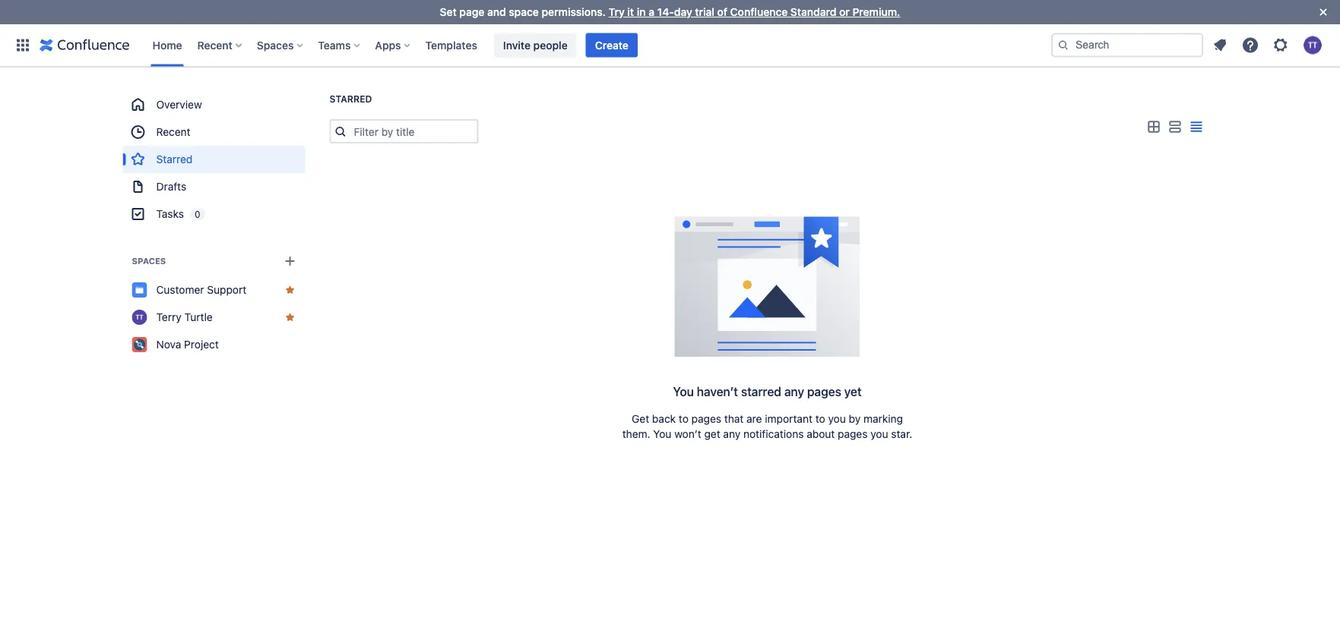 Task type: vqa. For each thing, say whether or not it's contained in the screenshot.
Customer Support link
yes



Task type: locate. For each thing, give the bounding box(es) containing it.
get back to pages that are important to you by marking them.  you won't get any notifications about pages you star.
[[622, 413, 912, 441]]

pages
[[807, 385, 841, 399], [691, 413, 721, 426], [838, 428, 868, 441]]

starred
[[741, 385, 781, 399]]

turtle
[[184, 311, 213, 324]]

apps
[[375, 39, 401, 51]]

trial
[[695, 6, 714, 18]]

notification icon image
[[1211, 36, 1229, 54]]

set
[[440, 6, 457, 18]]

them.
[[622, 428, 650, 441]]

global element
[[9, 24, 1048, 67]]

any up the important
[[784, 385, 804, 399]]

are
[[747, 413, 762, 426]]

2 unstar this space image from the top
[[284, 312, 296, 324]]

overview
[[156, 98, 202, 111]]

0 horizontal spatial to
[[679, 413, 689, 426]]

and
[[487, 6, 506, 18]]

1 vertical spatial pages
[[691, 413, 721, 426]]

1 to from the left
[[679, 413, 689, 426]]

customer
[[156, 284, 204, 296]]

day
[[674, 6, 692, 18]]

templates link
[[421, 33, 482, 57]]

group
[[123, 91, 305, 228]]

recent inside recent popup button
[[197, 39, 232, 51]]

that
[[724, 413, 744, 426]]

to up won't
[[679, 413, 689, 426]]

to up about
[[815, 413, 825, 426]]

standard
[[790, 6, 836, 18]]

settings icon image
[[1272, 36, 1290, 54]]

group containing overview
[[123, 91, 305, 228]]

0 vertical spatial unstar this space image
[[284, 284, 296, 296]]

terry
[[156, 311, 181, 324]]

1 vertical spatial spaces
[[132, 257, 166, 266]]

spaces up customer
[[132, 257, 166, 266]]

1 vertical spatial recent
[[156, 126, 191, 138]]

get
[[632, 413, 649, 426]]

starred up drafts
[[156, 153, 193, 166]]

marking
[[863, 413, 903, 426]]

Filter by title field
[[349, 121, 477, 142]]

banner
[[0, 24, 1340, 67]]

recent inside recent link
[[156, 126, 191, 138]]

0 horizontal spatial starred
[[156, 153, 193, 166]]

nova project link
[[123, 331, 305, 359]]

1 vertical spatial you
[[653, 428, 671, 441]]

pages up get
[[691, 413, 721, 426]]

notifications
[[743, 428, 804, 441]]

appswitcher icon image
[[14, 36, 32, 54]]

recent button
[[193, 33, 248, 57]]

you up back
[[673, 385, 694, 399]]

2 vertical spatial pages
[[838, 428, 868, 441]]

spaces right recent popup button
[[257, 39, 294, 51]]

you
[[828, 413, 846, 426], [871, 428, 888, 441]]

0 vertical spatial any
[[784, 385, 804, 399]]

1 horizontal spatial to
[[815, 413, 825, 426]]

back
[[652, 413, 676, 426]]

unstar this space image inside terry turtle link
[[284, 312, 296, 324]]

a
[[649, 6, 654, 18]]

0 horizontal spatial spaces
[[132, 257, 166, 266]]

recent
[[197, 39, 232, 51], [156, 126, 191, 138]]

your profile and preferences image
[[1304, 36, 1322, 54]]

you
[[673, 385, 694, 399], [653, 428, 671, 441]]

space
[[509, 6, 539, 18]]

1 horizontal spatial starred
[[330, 94, 372, 105]]

teams
[[318, 39, 351, 51]]

any
[[784, 385, 804, 399], [723, 428, 741, 441]]

starred down teams popup button
[[330, 94, 372, 105]]

0 vertical spatial you
[[828, 413, 846, 426]]

0 horizontal spatial you
[[653, 428, 671, 441]]

templates
[[425, 39, 477, 51]]

starred
[[330, 94, 372, 105], [156, 153, 193, 166]]

in
[[637, 6, 646, 18]]

yet
[[844, 385, 862, 399]]

1 vertical spatial any
[[723, 428, 741, 441]]

cards image
[[1144, 118, 1163, 136]]

any down that
[[723, 428, 741, 441]]

you down marking
[[871, 428, 888, 441]]

invite people
[[503, 39, 568, 51]]

0 vertical spatial spaces
[[257, 39, 294, 51]]

invite
[[503, 39, 531, 51]]

0 vertical spatial recent
[[197, 39, 232, 51]]

1 horizontal spatial you
[[673, 385, 694, 399]]

pages down by
[[838, 428, 868, 441]]

to
[[679, 413, 689, 426], [815, 413, 825, 426]]

confluence
[[730, 6, 788, 18]]

1 vertical spatial unstar this space image
[[284, 312, 296, 324]]

1 horizontal spatial any
[[784, 385, 804, 399]]

star.
[[891, 428, 912, 441]]

customer support link
[[123, 277, 305, 304]]

1 horizontal spatial recent
[[197, 39, 232, 51]]

1 horizontal spatial spaces
[[257, 39, 294, 51]]

unstar this space image inside 'customer support' link
[[284, 284, 296, 296]]

help icon image
[[1241, 36, 1259, 54]]

create
[[595, 39, 629, 51]]

1 unstar this space image from the top
[[284, 284, 296, 296]]

confluence image
[[40, 36, 130, 54], [40, 36, 130, 54]]

create a space image
[[281, 252, 299, 271]]

pages left yet
[[807, 385, 841, 399]]

you left by
[[828, 413, 846, 426]]

recent right home
[[197, 39, 232, 51]]

0 horizontal spatial recent
[[156, 126, 191, 138]]

0 horizontal spatial you
[[828, 413, 846, 426]]

1 horizontal spatial you
[[871, 428, 888, 441]]

nova
[[156, 339, 181, 351]]

by
[[849, 413, 861, 426]]

recent down overview
[[156, 126, 191, 138]]

spaces
[[257, 39, 294, 51], [132, 257, 166, 266]]

you down back
[[653, 428, 671, 441]]

page
[[459, 6, 484, 18]]

premium.
[[852, 6, 900, 18]]

unstar this space image
[[284, 284, 296, 296], [284, 312, 296, 324]]

0 horizontal spatial any
[[723, 428, 741, 441]]



Task type: describe. For each thing, give the bounding box(es) containing it.
1 vertical spatial you
[[871, 428, 888, 441]]

permissions.
[[542, 6, 606, 18]]

recent link
[[123, 119, 305, 146]]

home link
[[148, 33, 187, 57]]

compact list image
[[1187, 118, 1205, 136]]

you haven't starred any pages yet
[[673, 385, 862, 399]]

set page and space permissions. try it in a 14-day trial of confluence standard or premium.
[[440, 6, 900, 18]]

0 vertical spatial starred
[[330, 94, 372, 105]]

terry turtle link
[[123, 304, 305, 331]]

starred link
[[123, 146, 305, 173]]

support
[[207, 284, 246, 296]]

haven't
[[697, 385, 738, 399]]

project
[[184, 339, 219, 351]]

0 vertical spatial you
[[673, 385, 694, 399]]

close image
[[1314, 3, 1332, 21]]

terry turtle
[[156, 311, 213, 324]]

overview link
[[123, 91, 305, 119]]

get
[[704, 428, 720, 441]]

unstar this space image for customer support
[[284, 284, 296, 296]]

drafts link
[[123, 173, 305, 201]]

0 vertical spatial pages
[[807, 385, 841, 399]]

or
[[839, 6, 850, 18]]

create link
[[586, 33, 638, 57]]

2 to from the left
[[815, 413, 825, 426]]

customer support
[[156, 284, 246, 296]]

important
[[765, 413, 813, 426]]

Search field
[[1051, 33, 1203, 57]]

tasks
[[156, 208, 184, 220]]

drafts
[[156, 181, 186, 193]]

list image
[[1166, 118, 1184, 136]]

invite people button
[[494, 33, 577, 57]]

1 vertical spatial starred
[[156, 153, 193, 166]]

teams button
[[313, 33, 366, 57]]

apps button
[[370, 33, 416, 57]]

won't
[[674, 428, 701, 441]]

of
[[717, 6, 727, 18]]

it
[[627, 6, 634, 18]]

people
[[533, 39, 568, 51]]

unstar this space image for terry turtle
[[284, 312, 296, 324]]

nova project
[[156, 339, 219, 351]]

about
[[807, 428, 835, 441]]

14-
[[657, 6, 674, 18]]

you inside the get back to pages that are important to you by marking them.  you won't get any notifications about pages you star.
[[653, 428, 671, 441]]

search image
[[1057, 39, 1069, 51]]

try it in a 14-day trial of confluence standard or premium. link
[[609, 6, 900, 18]]

any inside the get back to pages that are important to you by marking them.  you won't get any notifications about pages you star.
[[723, 428, 741, 441]]

home
[[152, 39, 182, 51]]

spaces button
[[252, 33, 309, 57]]

spaces inside popup button
[[257, 39, 294, 51]]

0
[[195, 209, 200, 220]]

try
[[609, 6, 625, 18]]

banner containing home
[[0, 24, 1340, 67]]



